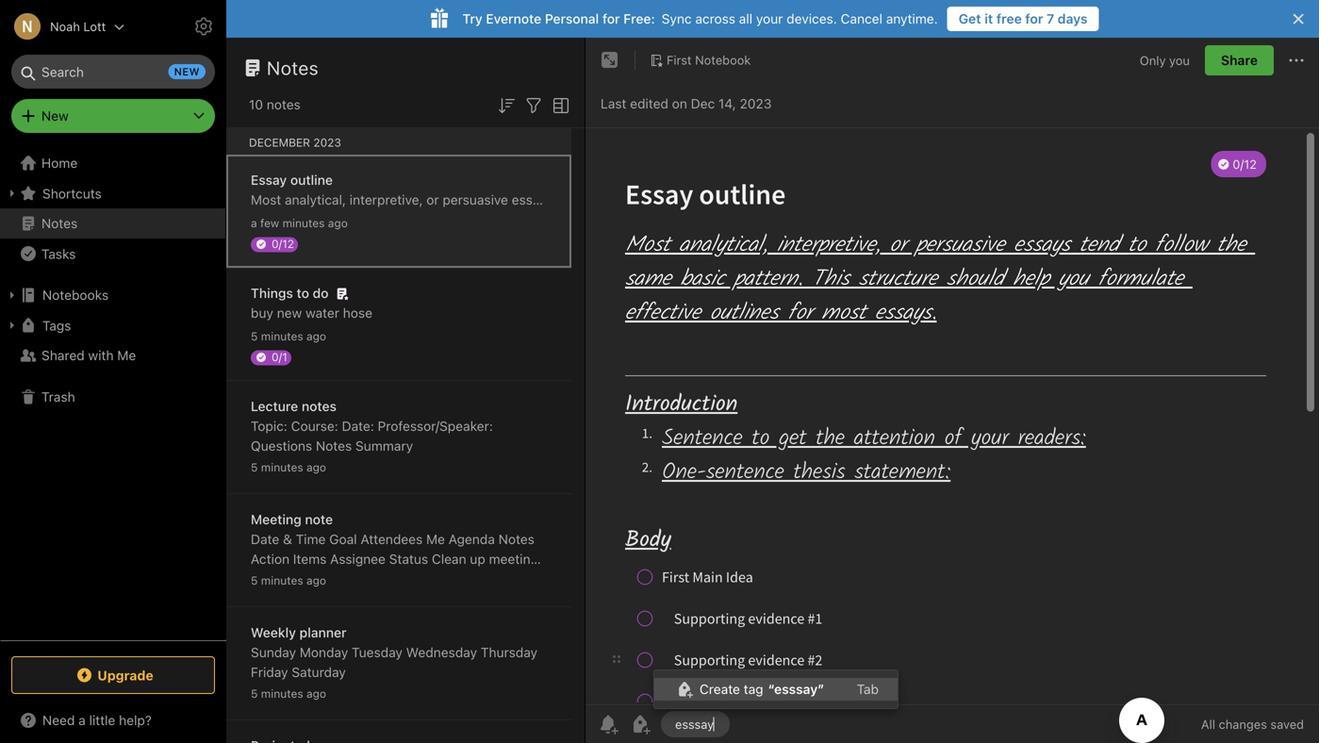 Task type: vqa. For each thing, say whether or not it's contained in the screenshot.
'Main' element at the left of page
no



Task type: describe. For each thing, give the bounding box(es) containing it.
december
[[249, 136, 310, 149]]

sync
[[662, 11, 692, 26]]

More actions field
[[1285, 45, 1308, 75]]

or
[[427, 192, 439, 207]]

for for free:
[[603, 11, 620, 26]]

first notebook button
[[643, 47, 758, 74]]

all
[[1201, 717, 1216, 731]]

new inside new search field
[[174, 66, 200, 78]]

tree containing home
[[0, 148, 226, 639]]

your
[[756, 11, 783, 26]]

it
[[985, 11, 993, 26]]

thursday
[[481, 645, 538, 660]]

Note Editor text field
[[586, 128, 1319, 704]]

on
[[672, 96, 687, 111]]

clean
[[432, 551, 466, 567]]

assignee
[[330, 551, 386, 567]]

essay outline
[[251, 172, 333, 188]]

minutes down action
[[261, 574, 303, 587]]

7
[[1047, 11, 1055, 26]]

essay
[[251, 172, 287, 188]]

notes right 10
[[267, 97, 301, 112]]

noah lott
[[50, 19, 106, 33]]

a few minutes ago
[[251, 216, 348, 230]]

little
[[89, 712, 115, 728]]

interpretive,
[[350, 192, 423, 207]]

1 horizontal spatial to
[[588, 192, 600, 207]]

0 horizontal spatial you
[[952, 192, 974, 207]]

meeting
[[251, 512, 302, 527]]

only
[[1140, 53, 1166, 67]]

help
[[923, 192, 949, 207]]

0 vertical spatial meeting
[[489, 551, 538, 567]]

0/12
[[272, 237, 294, 250]]

most
[[251, 192, 281, 207]]

1 vertical spatial to
[[297, 285, 309, 301]]

dec
[[691, 96, 715, 111]]

status
[[389, 551, 428, 567]]

new
[[41, 108, 69, 124]]

home
[[41, 155, 78, 171]]

anytime.
[[886, 11, 938, 26]]

5 minutes ago for date & time goal attendees me agenda notes action items assignee status clean up meeting notes send out meeting notes and action items
[[251, 574, 326, 587]]

upgrade
[[97, 667, 153, 683]]

should
[[878, 192, 919, 207]]

Account field
[[0, 8, 125, 45]]

tags
[[42, 318, 71, 333]]

with
[[88, 348, 114, 363]]

date
[[251, 531, 279, 547]]

course:
[[291, 418, 338, 434]]

topic: course: date: professor/speaker: questions notes summary
[[251, 418, 493, 454]]

notes down 'status' on the bottom of the page
[[400, 571, 434, 587]]

ago down analytical,
[[328, 216, 348, 230]]

WHAT'S NEW field
[[0, 705, 226, 736]]

topic:
[[251, 418, 288, 434]]

create tag
[[700, 681, 764, 697]]

14,
[[719, 96, 736, 111]]

first
[[667, 53, 692, 67]]

meeting note date & time goal attendees me agenda notes action items assignee status clean up meeting notes send out meeting notes and action items
[[251, 512, 538, 587]]

up
[[470, 551, 485, 567]]

shortcuts
[[42, 186, 102, 201]]

1 vertical spatial 2023
[[313, 136, 341, 149]]

tab
[[857, 681, 879, 697]]

1 5 minutes ago from the top
[[251, 330, 326, 343]]

goal
[[329, 531, 357, 547]]

lecture notes
[[251, 398, 337, 414]]

note
[[305, 512, 333, 527]]

ago down questions
[[306, 461, 326, 474]]

5 minutes ago for topic: course: date: professor/speaker: questions notes summary
[[251, 461, 326, 474]]

minutes up 0/1
[[261, 330, 303, 343]]

basic
[[703, 192, 735, 207]]

changes
[[1219, 717, 1267, 731]]

1 horizontal spatial new
[[277, 305, 302, 321]]

2 horizontal spatial for
[[1148, 192, 1165, 207]]

trash
[[41, 389, 75, 405]]

get it free for 7 days
[[959, 11, 1088, 26]]

new search field
[[25, 55, 206, 89]]

home link
[[0, 148, 226, 178]]

add tag image
[[629, 713, 652, 736]]

need a little help?
[[42, 712, 152, 728]]

2 5 from the top
[[251, 461, 258, 474]]

only you
[[1140, 53, 1190, 67]]

action
[[251, 551, 290, 567]]

click to collapse image
[[219, 708, 233, 731]]

things
[[251, 285, 293, 301]]

tasks button
[[0, 239, 225, 269]]

all changes saved
[[1201, 717, 1304, 731]]

agenda
[[449, 531, 495, 547]]

10
[[249, 97, 263, 112]]

lott
[[83, 19, 106, 33]]

notes inside meeting note date & time goal attendees me agenda notes action items assignee status clean up meeting notes send out meeting notes and action items
[[499, 531, 535, 547]]

notes down action
[[251, 571, 285, 587]]

planner
[[300, 625, 347, 640]]

minutes inside weekly planner sunday monday tuesday wednesday thursday friday saturday 5 minutes ago
[[261, 687, 303, 700]]

1 horizontal spatial a
[[251, 216, 257, 230]]

professor/speaker:
[[378, 418, 493, 434]]

action
[[463, 571, 501, 587]]

me inside meeting note date & time goal attendees me agenda notes action items assignee status clean up meeting notes send out meeting notes and action items
[[426, 531, 445, 547]]

last
[[601, 96, 627, 111]]

share button
[[1205, 45, 1274, 75]]

ago down buy new water hose
[[306, 330, 326, 343]]

items
[[504, 571, 538, 587]]

notes up the course:
[[302, 398, 337, 414]]

you inside note window element
[[1169, 53, 1190, 67]]

expand note image
[[599, 49, 621, 72]]

add a reminder image
[[597, 713, 620, 736]]

do
[[313, 285, 329, 301]]

upgrade button
[[11, 656, 215, 694]]



Task type: locate. For each thing, give the bounding box(es) containing it.
buy new water hose
[[251, 305, 373, 321]]

1 vertical spatial new
[[277, 305, 302, 321]]

me up the clean
[[426, 531, 445, 547]]

1 horizontal spatial for
[[1025, 11, 1043, 26]]

wednesday
[[406, 645, 477, 660]]

1 horizontal spatial me
[[426, 531, 445, 547]]

shared with me
[[41, 348, 136, 363]]

more actions image
[[1285, 49, 1308, 72]]

notes up the items
[[499, 531, 535, 547]]

to left the do
[[297, 285, 309, 301]]

0 horizontal spatial new
[[174, 66, 200, 78]]

most
[[1168, 192, 1199, 207]]

&
[[283, 531, 292, 547]]

noah
[[50, 19, 80, 33]]

1 horizontal spatial 2023
[[740, 96, 772, 111]]

minutes down questions
[[261, 461, 303, 474]]

5 minutes ago down action
[[251, 574, 326, 587]]

hose
[[343, 305, 373, 321]]

attendees
[[361, 531, 423, 547]]

1 vertical spatial 5 minutes ago
[[251, 461, 326, 474]]

all
[[739, 11, 753, 26]]

new down the settings icon at the left of page
[[174, 66, 200, 78]]

notes down the course:
[[316, 438, 352, 454]]

0 vertical spatial me
[[117, 348, 136, 363]]

for left 'most' on the top right of page
[[1148, 192, 1165, 207]]

me right with
[[117, 348, 136, 363]]

date:
[[342, 418, 374, 434]]

weekly
[[251, 625, 296, 640]]

5 down questions
[[251, 461, 258, 474]]

persuasive
[[443, 192, 508, 207]]

ago down the saturday
[[306, 687, 326, 700]]

4 5 from the top
[[251, 687, 258, 700]]

notes up 10 notes
[[267, 57, 319, 79]]

buy
[[251, 305, 273, 321]]

5 down action
[[251, 574, 258, 587]]

me
[[117, 348, 136, 363], [426, 531, 445, 547]]

notebook
[[695, 53, 751, 67]]

5 down the friday on the bottom left of page
[[251, 687, 258, 700]]

and
[[437, 571, 460, 587]]

for inside button
[[1025, 11, 1043, 26]]

water
[[306, 305, 339, 321]]

new
[[174, 66, 200, 78], [277, 305, 302, 321]]

0 horizontal spatial a
[[78, 712, 86, 728]]

2023 right 14,
[[740, 96, 772, 111]]

first notebook
[[667, 53, 751, 67]]

0 horizontal spatial to
[[297, 285, 309, 301]]

Sort options field
[[495, 92, 518, 117]]

for left free:
[[603, 11, 620, 26]]

notebooks
[[42, 287, 109, 303]]

summary
[[356, 438, 413, 454]]

5 down buy
[[251, 330, 258, 343]]

out
[[323, 571, 343, 587]]

ago down items
[[306, 574, 326, 587]]

minutes
[[283, 216, 325, 230], [261, 330, 303, 343], [261, 461, 303, 474], [261, 574, 303, 587], [261, 687, 303, 700]]

time
[[296, 531, 326, 547]]

you right "help"
[[952, 192, 974, 207]]

tree
[[0, 148, 226, 639]]

edited
[[630, 96, 669, 111]]

shared with me link
[[0, 340, 225, 371]]

0 vertical spatial you
[[1169, 53, 1190, 67]]

0 horizontal spatial for
[[603, 11, 620, 26]]

settings image
[[192, 15, 215, 38]]

meeting
[[489, 551, 538, 567], [347, 571, 396, 587]]

2 vertical spatial 5 minutes ago
[[251, 574, 326, 587]]

0 horizontal spatial me
[[117, 348, 136, 363]]

meeting up the items
[[489, 551, 538, 567]]

formulate
[[978, 192, 1036, 207]]

5 inside weekly planner sunday monday tuesday wednesday thursday friday saturday 5 minutes ago
[[251, 687, 258, 700]]

1 horizontal spatial you
[[1169, 53, 1190, 67]]

notes inside "tree"
[[41, 215, 78, 231]]

a left few
[[251, 216, 257, 230]]

0 horizontal spatial 2023
[[313, 136, 341, 149]]

you
[[1169, 53, 1190, 67], [952, 192, 974, 207]]

ago inside weekly planner sunday monday tuesday wednesday thursday friday saturday 5 minutes ago
[[306, 687, 326, 700]]

0 vertical spatial 2023
[[740, 96, 772, 111]]

saturday
[[292, 664, 346, 680]]

2023 inside note window element
[[740, 96, 772, 111]]

1 horizontal spatial meeting
[[489, 551, 538, 567]]

3 5 minutes ago from the top
[[251, 574, 326, 587]]

items
[[293, 551, 327, 567]]

friday
[[251, 664, 288, 680]]

follow
[[604, 192, 639, 207]]

send
[[288, 571, 320, 587]]

ago
[[328, 216, 348, 230], [306, 330, 326, 343], [306, 461, 326, 474], [306, 574, 326, 587], [306, 687, 326, 700]]

saved
[[1271, 717, 1304, 731]]

minutes down the friday on the bottom left of page
[[261, 687, 303, 700]]

get it free for 7 days button
[[947, 7, 1099, 31]]

for left 7
[[1025, 11, 1043, 26]]

5
[[251, 330, 258, 343], [251, 461, 258, 474], [251, 574, 258, 587], [251, 687, 258, 700]]

need
[[42, 712, 75, 728]]

1 vertical spatial you
[[952, 192, 974, 207]]

notes up tasks
[[41, 215, 78, 231]]

free
[[997, 11, 1022, 26]]

you right only
[[1169, 53, 1190, 67]]

2023
[[740, 96, 772, 111], [313, 136, 341, 149]]

0 vertical spatial to
[[588, 192, 600, 207]]

try
[[463, 11, 483, 26]]

essays
[[512, 192, 553, 207]]

outline
[[290, 172, 333, 188]]

structure
[[819, 192, 875, 207]]

View options field
[[545, 92, 572, 117]]

try evernote personal for free: sync across all your devices. cancel anytime.
[[463, 11, 938, 26]]

0 horizontal spatial meeting
[[347, 571, 396, 587]]

for for 7
[[1025, 11, 1043, 26]]

evernote
[[486, 11, 542, 26]]

Search text field
[[25, 55, 202, 89]]

minutes down analytical,
[[283, 216, 325, 230]]

tags button
[[0, 310, 225, 340]]

lecture
[[251, 398, 298, 414]]

a inside field
[[78, 712, 86, 728]]

1 5 from the top
[[251, 330, 258, 343]]

notes inside topic: course: date: professor/speaker: questions notes summary
[[316, 438, 352, 454]]

effective
[[1040, 192, 1093, 207]]

0 vertical spatial a
[[251, 216, 257, 230]]

1 vertical spatial a
[[78, 712, 86, 728]]

0 vertical spatial new
[[174, 66, 200, 78]]

...
[[1202, 192, 1214, 207]]

notebooks link
[[0, 280, 225, 310]]

Add filters field
[[522, 92, 545, 117]]

few
[[260, 216, 279, 230]]

things to do
[[251, 285, 329, 301]]

december 2023
[[249, 136, 341, 149]]

a left little
[[78, 712, 86, 728]]

free:
[[624, 11, 655, 26]]

1 vertical spatial me
[[426, 531, 445, 547]]

meeting down assignee
[[347, 571, 396, 587]]

new down things to do
[[277, 305, 302, 321]]

last edited on dec 14, 2023
[[601, 96, 772, 111]]

most analytical, interpretive, or persuasive essays tend to follow the same basic pattern. this structure should help you formulate effective outlines for most ...
[[251, 192, 1214, 207]]

notes link
[[0, 208, 225, 239]]

shared
[[41, 348, 85, 363]]

5 minutes ago down questions
[[251, 461, 326, 474]]

0/1
[[272, 350, 287, 364]]

personal
[[545, 11, 599, 26]]

shortcuts button
[[0, 178, 225, 208]]

weekly planner sunday monday tuesday wednesday thursday friday saturday 5 minutes ago
[[251, 625, 538, 700]]

2023 up outline
[[313, 136, 341, 149]]

5 minutes ago
[[251, 330, 326, 343], [251, 461, 326, 474], [251, 574, 326, 587]]

0 vertical spatial 5 minutes ago
[[251, 330, 326, 343]]

a
[[251, 216, 257, 230], [78, 712, 86, 728]]

2 5 minutes ago from the top
[[251, 461, 326, 474]]

monday
[[300, 645, 348, 660]]

create
[[700, 681, 740, 697]]

expand notebooks image
[[5, 288, 20, 303]]

add filters image
[[522, 94, 545, 117]]

across
[[695, 11, 736, 26]]

tasks
[[41, 246, 76, 261]]

pattern.
[[738, 192, 786, 207]]

to right tend
[[588, 192, 600, 207]]

analytical,
[[285, 192, 346, 207]]

5 minutes ago up 0/1
[[251, 330, 326, 343]]

3 5 from the top
[[251, 574, 258, 587]]

expand tags image
[[5, 318, 20, 333]]

the
[[643, 192, 663, 207]]

1 vertical spatial meeting
[[347, 571, 396, 587]]

note window element
[[586, 38, 1319, 743]]



